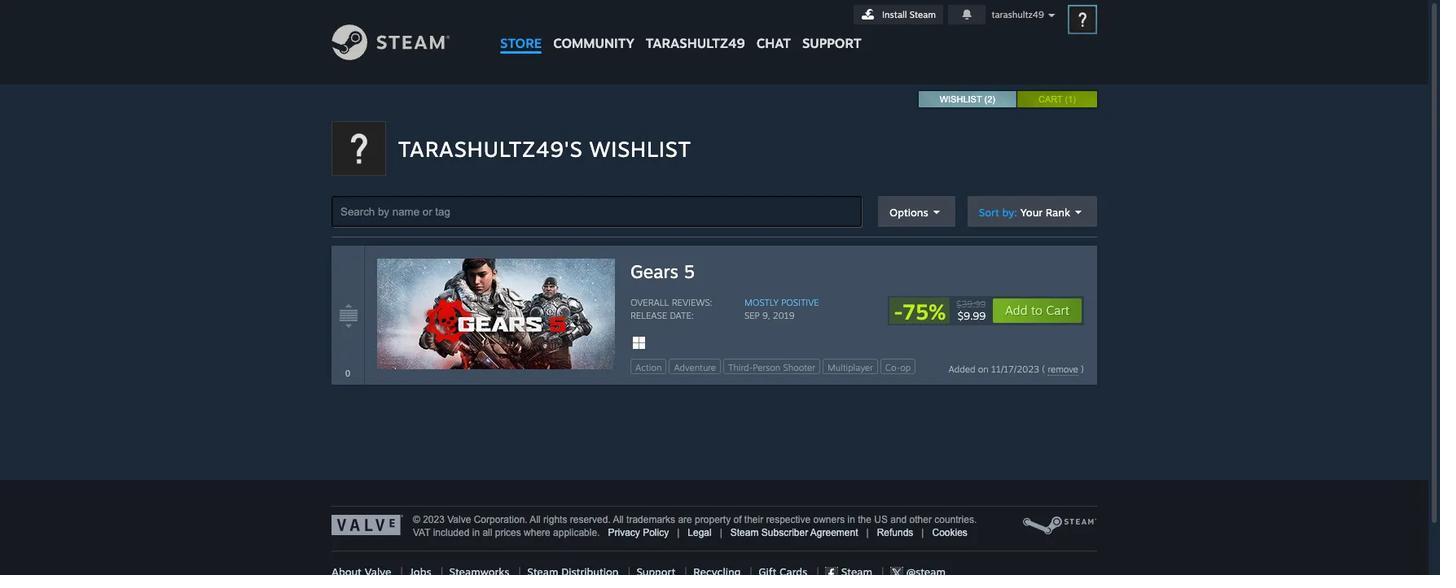 Task type: vqa. For each thing, say whether or not it's contained in the screenshot.
TRADEMARKS
yes



Task type: locate. For each thing, give the bounding box(es) containing it.
0 horizontal spatial )
[[992, 94, 995, 104]]

their
[[744, 515, 763, 526]]

reserved.
[[570, 515, 611, 526]]

overall reviews:
[[630, 297, 712, 309]]

chat link
[[751, 0, 797, 55]]

| down other
[[922, 528, 924, 539]]

by:
[[1002, 206, 1017, 219]]

multiplayer
[[828, 362, 873, 374]]

policy
[[643, 528, 669, 539]]

-75%
[[894, 299, 946, 325]]

( right the wishlist
[[984, 94, 987, 104]]

| down the
[[866, 528, 869, 539]]

|
[[677, 528, 680, 539], [720, 528, 722, 539], [866, 528, 869, 539], [922, 528, 924, 539]]

1
[[1068, 94, 1073, 104]]

0 vertical spatial in
[[848, 515, 855, 526]]

0 horizontal spatial in
[[472, 528, 480, 539]]

subscriber
[[761, 528, 808, 539]]

tarashultz49
[[992, 9, 1044, 20], [646, 35, 745, 51]]

countries.
[[935, 515, 977, 526]]

all up privacy
[[613, 515, 624, 526]]

steam
[[910, 9, 936, 20], [730, 528, 759, 539]]

shooter
[[783, 362, 815, 374]]

added on 11/17/2023 ( remove )
[[949, 364, 1084, 376]]

third-person shooter
[[728, 362, 815, 374]]

in left the all
[[472, 528, 480, 539]]

1 horizontal spatial (
[[1042, 364, 1045, 376]]

0 horizontal spatial valve software image
[[332, 516, 403, 536]]

2023
[[423, 515, 445, 526]]

(
[[984, 94, 987, 104], [1065, 94, 1068, 104], [1042, 364, 1045, 376]]

1 | from the left
[[677, 528, 680, 539]]

in
[[848, 515, 855, 526], [472, 528, 480, 539]]

1 horizontal spatial valve software image
[[1022, 516, 1097, 537]]

of
[[734, 515, 742, 526]]

0 horizontal spatial (
[[984, 94, 987, 104]]

1 vertical spatial steam
[[730, 528, 759, 539]]

None text field
[[336, 367, 360, 381]]

( for 1
[[1065, 94, 1068, 104]]

©
[[413, 515, 420, 526]]

where
[[524, 528, 550, 539]]

steam subscriber agreement link
[[730, 528, 858, 539]]

cookies link
[[932, 528, 968, 539]]

0 horizontal spatial all
[[530, 515, 541, 526]]

1 horizontal spatial all
[[613, 515, 624, 526]]

1 horizontal spatial in
[[848, 515, 855, 526]]

( for 2
[[984, 94, 987, 104]]

2 horizontal spatial (
[[1065, 94, 1068, 104]]

cart left '1'
[[1039, 94, 1063, 104]]

agreement
[[810, 528, 858, 539]]

install
[[882, 9, 907, 20]]

valve software image
[[332, 516, 403, 536], [1022, 516, 1097, 537]]

cart
[[1039, 94, 1063, 104], [1046, 303, 1070, 319]]

wishlist
[[589, 136, 691, 162]]

)
[[992, 94, 995, 104], [1073, 94, 1076, 104], [1081, 364, 1084, 376]]

legal link
[[688, 528, 712, 539]]

support link
[[797, 0, 867, 55]]

| down are
[[677, 528, 680, 539]]

steam down of
[[730, 528, 759, 539]]

tarashultz49's
[[398, 136, 583, 162]]

steam inside the © 2023 valve corporation.  all rights reserved.  all trademarks are property of their respective owners in the us and other countries. vat included in all prices where applicable. privacy policy | legal | steam subscriber agreement | refunds | cookies
[[730, 528, 759, 539]]

refunds
[[877, 528, 913, 539]]

all
[[530, 515, 541, 526], [613, 515, 624, 526]]

property
[[695, 515, 731, 526]]

sort by: your rank
[[979, 206, 1070, 219]]

all
[[483, 528, 492, 539]]

included
[[433, 528, 470, 539]]

cart right to
[[1046, 303, 1070, 319]]

Search by name or tag text field
[[332, 196, 862, 227]]

all up where
[[530, 515, 541, 526]]

the
[[858, 515, 872, 526]]

mostly positive release date:
[[630, 297, 819, 322]]

0 horizontal spatial steam
[[730, 528, 759, 539]]

and
[[891, 515, 907, 526]]

1 horizontal spatial )
[[1073, 94, 1076, 104]]

your
[[1021, 206, 1043, 219]]

valve
[[447, 515, 471, 526]]

store link
[[494, 0, 548, 59]]

2 valve software image from the left
[[1022, 516, 1097, 537]]

| down property at the bottom of page
[[720, 528, 722, 539]]

gears 5
[[630, 261, 695, 283]]

chat
[[757, 35, 791, 51]]

overall
[[630, 297, 669, 309]]

rights
[[543, 515, 567, 526]]

( right 2
[[1065, 94, 1068, 104]]

( left remove
[[1042, 364, 1045, 376]]

1 vertical spatial tarashultz49
[[646, 35, 745, 51]]

wishlist
[[940, 94, 982, 104]]

steam right install
[[910, 9, 936, 20]]

0 vertical spatial steam
[[910, 9, 936, 20]]

75%
[[903, 299, 946, 325]]

0 vertical spatial tarashultz49
[[992, 9, 1044, 20]]

gears
[[630, 261, 678, 283]]

us
[[874, 515, 888, 526]]

action
[[635, 362, 662, 374]]

$39.99 $9.99
[[957, 299, 986, 323]]

5
[[684, 261, 695, 283]]

store
[[500, 35, 542, 51]]

trademarks
[[626, 515, 675, 526]]

options
[[890, 206, 928, 219]]

1 horizontal spatial steam
[[910, 9, 936, 20]]

in left the
[[848, 515, 855, 526]]

1 vertical spatial cart
[[1046, 303, 1070, 319]]

to
[[1031, 303, 1043, 319]]

added
[[949, 364, 975, 376]]

2019
[[773, 310, 795, 322]]



Task type: describe. For each thing, give the bounding box(es) containing it.
2 | from the left
[[720, 528, 722, 539]]

legal
[[688, 528, 712, 539]]

add
[[1005, 303, 1028, 319]]

1 all from the left
[[530, 515, 541, 526]]

person
[[753, 362, 781, 374]]

adventure
[[674, 362, 716, 374]]

-
[[894, 299, 903, 325]]

remove
[[1048, 364, 1078, 376]]

9,
[[762, 310, 770, 322]]

gears 5 link
[[630, 259, 1084, 284]]

refunds link
[[877, 528, 913, 539]]

11/17/2023
[[991, 364, 1039, 376]]

install steam link
[[854, 5, 943, 24]]

positive
[[781, 297, 819, 309]]

third-
[[728, 362, 753, 374]]

prices
[[495, 528, 521, 539]]

support
[[802, 35, 862, 51]]

privacy policy link
[[608, 528, 669, 539]]

sep
[[745, 310, 760, 322]]

mostly
[[745, 297, 779, 309]]

2 all from the left
[[613, 515, 624, 526]]

respective
[[766, 515, 811, 526]]

other
[[910, 515, 932, 526]]

steam inside install steam link
[[910, 9, 936, 20]]

rank
[[1046, 206, 1070, 219]]

1 horizontal spatial tarashultz49
[[992, 9, 1044, 20]]

community link
[[548, 0, 640, 59]]

are
[[678, 515, 692, 526]]

install steam
[[882, 9, 936, 20]]

applicable.
[[553, 528, 600, 539]]

co-
[[885, 362, 900, 374]]

op
[[900, 362, 911, 374]]

vat
[[413, 528, 430, 539]]

on
[[978, 364, 989, 376]]

add to cart link
[[992, 298, 1083, 324]]

3 | from the left
[[866, 528, 869, 539]]

2
[[987, 94, 992, 104]]

cart         ( 1 )
[[1039, 94, 1076, 104]]

owners
[[813, 515, 845, 526]]

release
[[630, 310, 667, 322]]

add to cart
[[1005, 303, 1070, 319]]

sort
[[979, 206, 999, 219]]

tarashultz49 link
[[640, 0, 751, 59]]

date:
[[670, 310, 694, 322]]

reviews:
[[672, 297, 712, 309]]

1 valve software image from the left
[[332, 516, 403, 536]]

$9.99
[[958, 310, 986, 323]]

co-op
[[885, 362, 911, 374]]

) for 2
[[992, 94, 995, 104]]

tarashultz49's wishlist
[[398, 136, 691, 162]]

0 horizontal spatial tarashultz49
[[646, 35, 745, 51]]

wishlist                 ( 2 )
[[940, 94, 995, 104]]

$39.99
[[957, 299, 986, 310]]

) for 1
[[1073, 94, 1076, 104]]

community
[[553, 35, 634, 51]]

© 2023 valve corporation.  all rights reserved.  all trademarks are property of their respective owners in the us and other countries. vat included in all prices where applicable. privacy policy | legal | steam subscriber agreement | refunds | cookies
[[413, 515, 977, 539]]

0 vertical spatial cart
[[1039, 94, 1063, 104]]

sep 9, 2019
[[745, 310, 795, 322]]

2 horizontal spatial )
[[1081, 364, 1084, 376]]

corporation.
[[474, 515, 528, 526]]

cookies
[[932, 528, 968, 539]]

privacy
[[608, 528, 640, 539]]

1 vertical spatial in
[[472, 528, 480, 539]]

4 | from the left
[[922, 528, 924, 539]]



